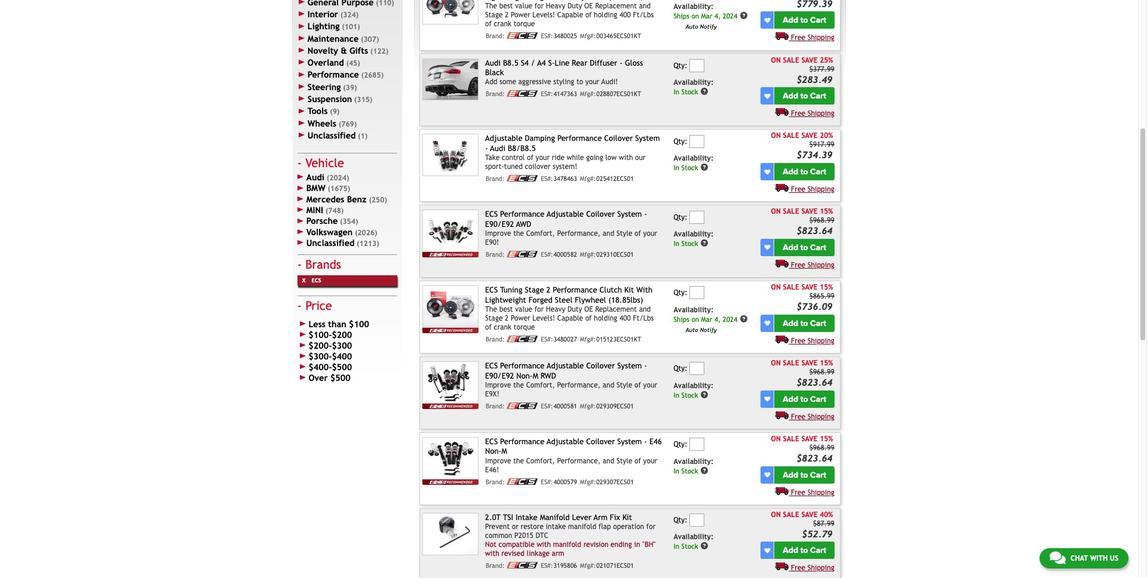 Task type: describe. For each thing, give the bounding box(es) containing it.
free shipping image for $734.39
[[775, 184, 789, 192]]

ecs for ecs performance adjustable coilover system - e90/e92 non-m rwd
[[485, 362, 498, 371]]

es#: for comfort,
[[541, 479, 553, 486]]

mfg#: for (18.85lbs)
[[580, 336, 596, 343]]

- for ecs performance adjustable coilover system - e46 non-m
[[645, 438, 647, 447]]

1 shipping from the top
[[808, 34, 835, 42]]

$968.99 for ecs performance adjustable coilover system - e90/e92 awd
[[810, 217, 835, 225]]

brand: for 2.0t tsi intake manifold lever arm fix kit
[[486, 563, 505, 570]]

1 4, from the top
[[715, 12, 721, 20]]

performance inside ecs tuning stage 2 performance clutch kit with lightweight forged steel flywheel (18.85lbs) the best value for heavy duty oe replacement and stage 2 power levels! capable of holding 400 ft/lbs of crank torque
[[553, 286, 597, 295]]

3480027
[[554, 336, 577, 343]]

ecs inside brands x ecs
[[312, 277, 321, 284]]

add to wish list image for ecs performance adjustable coilover system - e90/e92 awd
[[765, 245, 771, 251]]

price
[[306, 299, 332, 313]]

unclassified inside vehicle audi (2024) bmw (1675) mercedes benz (250) mini (748) porsche (354) volkswagen (2026) unclassified (1213)
[[306, 238, 355, 248]]

save for ecs performance adjustable coilover system - e46 non-m
[[802, 435, 818, 444]]

brands
[[306, 258, 341, 271]]

add for ecs performance adjustable coilover system - e90/e92 non-m rwd
[[783, 394, 799, 404]]

of inside adjustable damping performance coilover system - audi b8/b8.5 take control of your ride while going low with our sport-tuned coilover system!
[[527, 154, 534, 162]]

ft/lbs inside ecs tuning stage 2 performance clutch kit with lightweight forged steel flywheel (18.85lbs) the best value for heavy duty oe replacement and stage 2 power levels! capable of holding 400 ft/lbs of crank torque
[[633, 314, 654, 323]]

ecs - corporate logo image for 2.0t tsi intake manifold lever arm fix kit
[[507, 563, 538, 569]]

on sale save 15% $968.99 $823.64 for ecs performance adjustable coilover system - e46 non-m
[[771, 435, 835, 464]]

levels! inside ecs tuning stage 2 performance clutch kit with lightweight forged steel flywheel (18.85lbs) the best value for heavy duty oe replacement and stage 2 power levels! capable of holding 400 ft/lbs of crank torque
[[533, 314, 555, 323]]

with left us
[[1091, 555, 1108, 563]]

1 cart from the top
[[811, 15, 827, 25]]

duty inside the best value for heavy duty oe replacement and stage 2 power levels! capable of holding 400 ft/lbs of crank torque
[[568, 2, 583, 10]]

best inside ecs tuning stage 2 performance clutch kit with lightweight forged steel flywheel (18.85lbs) the best value for heavy duty oe replacement and stage 2 power levels! capable of holding 400 ft/lbs of crank torque
[[500, 305, 513, 314]]

15% for ecs performance adjustable coilover system - e90/e92 non-m rwd
[[820, 359, 833, 368]]

m for improve
[[502, 447, 507, 456]]

performance, inside the 'ecs performance adjustable coilover system - e46 non-m improve the comfort, performance, and style of your e46!'
[[557, 457, 601, 465]]

ecs - corporate logo image for ecs performance adjustable coilover system - e90/e92 awd
[[507, 251, 538, 258]]

on for ecs performance adjustable coilover system - e90/e92 awd
[[771, 208, 781, 216]]

ecs performance adjustable coilover system - e90/e92 awd link
[[485, 210, 647, 229]]

value inside the best value for heavy duty oe replacement and stage 2 power levels! capable of holding 400 ft/lbs of crank torque
[[515, 2, 533, 10]]

1 brand: from the top
[[486, 33, 505, 40]]

style inside the 'ecs performance adjustable coilover system - e46 non-m improve the comfort, performance, and style of your e46!'
[[617, 457, 633, 465]]

vehicle
[[306, 156, 344, 170]]

damping
[[525, 134, 555, 143]]

$87.99
[[813, 520, 835, 528]]

(101)
[[342, 23, 360, 31]]

fix
[[610, 513, 620, 522]]

crank inside ecs tuning stage 2 performance clutch kit with lightweight forged steel flywheel (18.85lbs) the best value for heavy duty oe replacement and stage 2 power levels! capable of holding 400 ft/lbs of crank torque
[[494, 323, 512, 332]]

qty: for ecs performance adjustable coilover system - e90/e92 awd
[[674, 213, 688, 221]]

15% for ecs tuning stage 2 performance clutch kit with lightweight forged steel flywheel (18.85lbs)
[[820, 283, 833, 292]]

save for 2.0t tsi intake manifold lever arm fix kit
[[802, 511, 818, 519]]

(2024)
[[327, 174, 349, 182]]

$400-
[[309, 362, 332, 372]]

and inside ecs tuning stage 2 performance clutch kit with lightweight forged steel flywheel (18.85lbs) the best value for heavy duty oe replacement and stage 2 power levels! capable of holding 400 ft/lbs of crank torque
[[639, 305, 651, 314]]

ft/lbs inside the best value for heavy duty oe replacement and stage 2 power levels! capable of holding 400 ft/lbs of crank torque
[[633, 11, 654, 19]]

add to cart button for ecs performance adjustable coilover system - e46 non-m
[[775, 467, 835, 484]]

adjustable damping performance coilover system - audi b8/b8.5 take control of your ride while going low with our sport-tuned coilover system!
[[485, 134, 660, 171]]

adjustable damping performance coilover system - audi b8/b8.5 link
[[485, 134, 660, 153]]

torque inside the best value for heavy duty oe replacement and stage 2 power levels! capable of holding 400 ft/lbs of crank torque
[[514, 20, 535, 28]]

ecs - corporate logo image for ecs performance adjustable coilover system - e46 non-m
[[507, 479, 538, 485]]

black
[[485, 68, 504, 77]]

40%
[[820, 511, 833, 519]]

intake
[[516, 513, 538, 522]]

(1)
[[358, 132, 368, 140]]

e90!
[[485, 239, 499, 247]]

1 es#: from the top
[[541, 33, 553, 40]]

kit inside 2.0t tsi intake manifold lever arm fix kit prevent or restore intake manifold flap operation for common p2015 dtc not compatible with manifold revision ending in "bh" with revised linkage arm
[[623, 513, 632, 522]]

$200-$300 link
[[298, 341, 397, 352]]

of inside ecs performance adjustable coilover system - e90/e92 non-m rwd improve the comfort, performance, and style of your e9x!
[[635, 381, 641, 390]]

add inside audi b8.5 s4 / a4 s-line rear diffuser - gloss black add some aggressive styling to your audi!
[[485, 78, 498, 86]]

improve inside ecs performance adjustable coilover system - e90/e92 awd improve the comfort, performance, and style of your e90!
[[485, 230, 511, 238]]

2 on from the top
[[692, 315, 699, 324]]

stock for ecs performance adjustable coilover system - e90/e92 non-m rwd
[[682, 391, 699, 399]]

your inside adjustable damping performance coilover system - audi b8/b8.5 take control of your ride while going low with our sport-tuned coilover system!
[[536, 154, 550, 162]]

add to cart button for 2.0t tsi intake manifold lever arm fix kit
[[775, 542, 835, 560]]

1 add to cart button from the top
[[775, 12, 835, 29]]

ecs for ecs tuning stage 2 performance clutch kit with lightweight forged steel flywheel (18.85lbs)
[[485, 286, 498, 295]]

question sign image for audi b8.5 s4 / a4 s-line rear diffuser - gloss black
[[701, 87, 709, 96]]

system for ecs performance adjustable coilover system - e90/e92 awd
[[618, 210, 642, 219]]

adjustable for the
[[547, 210, 584, 219]]

your inside ecs performance adjustable coilover system - e90/e92 non-m rwd improve the comfort, performance, and style of your e9x!
[[644, 381, 658, 390]]

1 free from the top
[[791, 34, 806, 42]]

to for ecs performance adjustable coilover system - e46 non-m
[[801, 470, 808, 480]]

$300-$400 link
[[298, 352, 397, 362]]

crank inside the best value for heavy duty oe replacement and stage 2 power levels! capable of holding 400 ft/lbs of crank torque
[[494, 20, 512, 28]]

the inside ecs performance adjustable coilover system - e90/e92 awd improve the comfort, performance, and style of your e90!
[[514, 230, 524, 238]]

4147363
[[554, 90, 577, 98]]

clutch
[[600, 286, 622, 295]]

kit inside ecs tuning stage 2 performance clutch kit with lightweight forged steel flywheel (18.85lbs) the best value for heavy duty oe replacement and stage 2 power levels! capable of holding 400 ft/lbs of crank torque
[[625, 286, 634, 295]]

flywheel
[[575, 296, 606, 305]]

levels! inside the best value for heavy duty oe replacement and stage 2 power levels! capable of holding 400 ft/lbs of crank torque
[[533, 11, 555, 19]]

tuned
[[504, 163, 523, 171]]

comments image
[[1050, 551, 1066, 565]]

0 vertical spatial $500
[[332, 362, 352, 372]]

power inside the best value for heavy duty oe replacement and stage 2 power levels! capable of holding 400 ft/lbs of crank torque
[[511, 11, 531, 19]]

1 vertical spatial $500
[[330, 373, 351, 383]]

$300-
[[309, 352, 332, 362]]

availability: in stock for audi b8.5 s4 / a4 s-line rear diffuser - gloss black
[[674, 78, 714, 96]]

your inside audi b8.5 s4 / a4 s-line rear diffuser - gloss black add some aggressive styling to your audi!
[[586, 78, 600, 86]]

oe inside the best value for heavy duty oe replacement and stage 2 power levels! capable of holding 400 ft/lbs of crank torque
[[585, 2, 593, 10]]

heavy inside ecs tuning stage 2 performance clutch kit with lightweight forged steel flywheel (18.85lbs) the best value for heavy duty oe replacement and stage 2 power levels! capable of holding 400 ft/lbs of crank torque
[[546, 305, 566, 314]]

029307ecs01
[[597, 479, 634, 486]]

add to cart for audi b8.5 s4 / a4 s-line rear diffuser - gloss black
[[783, 91, 827, 101]]

1 mfg#: from the top
[[580, 33, 596, 40]]

while
[[567, 154, 584, 162]]

4000579
[[554, 479, 577, 486]]

audi b8.5 s4 / a4 s-line rear diffuser - gloss black link
[[485, 58, 643, 77]]

es#4000579 - 029307ecs01 - ecs performance adjustable coilover system - e46 non-m - improve the comfort, performance, and style of your e46! - ecs - bmw image
[[423, 438, 479, 480]]

going
[[587, 154, 604, 162]]

add to cart for ecs performance adjustable coilover system - e90/e92 awd
[[783, 243, 827, 253]]

- for ecs performance adjustable coilover system - e90/e92 non-m rwd
[[645, 362, 647, 371]]

prevent
[[485, 523, 510, 532]]

mfg#: for and
[[580, 251, 596, 258]]

audi!
[[602, 78, 618, 86]]

aggressive
[[519, 78, 552, 86]]

adjustable for improve
[[547, 438, 584, 447]]

e90/e92 for ecs performance adjustable coilover system - e90/e92 non-m rwd
[[485, 371, 514, 380]]

auto for middle question sign icon
[[686, 327, 699, 333]]

$377.99
[[810, 65, 835, 73]]

2 vertical spatial stage
[[485, 314, 503, 323]]

b8.5
[[503, 58, 519, 67]]

shipping for ecs performance adjustable coilover system - e90/e92 awd
[[808, 261, 835, 270]]

availability: in stock for adjustable damping performance coilover system - audi b8/b8.5
[[674, 154, 714, 172]]

1 availability: from the top
[[674, 3, 714, 11]]

brand: for adjustable damping performance coilover system - audi b8/b8.5
[[486, 175, 505, 182]]

comfort, inside ecs performance adjustable coilover system - e90/e92 awd improve the comfort, performance, and style of your e90!
[[526, 230, 555, 238]]

3478463
[[554, 175, 577, 182]]

question sign image for ecs performance adjustable coilover system - e46 non-m
[[701, 467, 709, 475]]

(324)
[[341, 11, 359, 19]]

sale for 2.0t tsi intake manifold lever arm fix kit
[[783, 511, 800, 519]]

(307)
[[361, 35, 379, 43]]

3480025
[[554, 33, 577, 40]]

cart for 2.0t tsi intake manifold lever arm fix kit
[[811, 546, 827, 556]]

and inside the best value for heavy duty oe replacement and stage 2 power levels! capable of holding 400 ft/lbs of crank torque
[[639, 2, 651, 10]]

benz
[[347, 194, 367, 204]]

mfg#: for add
[[580, 90, 596, 98]]

mfg#: for comfort,
[[580, 403, 596, 410]]

availability: for 2.0t tsi intake manifold lever arm fix kit
[[674, 533, 714, 542]]

$823.64 for ecs performance adjustable coilover system - e90/e92 non-m rwd
[[797, 377, 833, 388]]

sport-
[[485, 163, 504, 171]]

$100
[[349, 319, 369, 329]]

manifold
[[540, 513, 570, 522]]

free for ecs performance adjustable coilover system - e46 non-m
[[791, 489, 806, 497]]

brand: for ecs tuning stage 2 performance clutch kit with lightweight forged steel flywheel (18.85lbs)
[[486, 336, 505, 343]]

sale for ecs tuning stage 2 performance clutch kit with lightweight forged steel flywheel (18.85lbs)
[[783, 283, 800, 292]]

on for ecs tuning stage 2 performance clutch kit with lightweight forged steel flywheel (18.85lbs)
[[771, 283, 781, 292]]

holding inside ecs tuning stage 2 performance clutch kit with lightweight forged steel flywheel (18.85lbs) the best value for heavy duty oe replacement and stage 2 power levels! capable of holding 400 ft/lbs of crank torque
[[594, 314, 618, 323]]

(769)
[[339, 120, 357, 128]]

1 on from the top
[[692, 12, 699, 20]]

the inside ecs performance adjustable coilover system - e90/e92 non-m rwd improve the comfort, performance, and style of your e9x!
[[514, 381, 524, 390]]

stock for audi b8.5 s4 / a4 s-line rear diffuser - gloss black
[[682, 88, 699, 96]]

029310ecs01
[[597, 251, 634, 258]]

/
[[531, 58, 535, 67]]

to for ecs performance adjustable coilover system - e90/e92 non-m rwd
[[801, 394, 808, 404]]

duty inside ecs tuning stage 2 performance clutch kit with lightweight forged steel flywheel (18.85lbs) the best value for heavy duty oe replacement and stage 2 power levels! capable of holding 400 ft/lbs of crank torque
[[568, 305, 583, 314]]

es#: 3480027 mfg#: 015123ecs01kt
[[541, 336, 642, 343]]

es#4000582 - 029310ecs01 - ecs performance adjustable coilover system - e90/e92 awd - improve the comfort, performance, and style of your e90! - ecs - bmw image
[[423, 210, 479, 252]]

linkage
[[527, 550, 550, 558]]

add to cart for ecs tuning stage 2 performance clutch kit with lightweight forged steel flywheel (18.85lbs)
[[783, 318, 827, 329]]

5 availability: from the top
[[674, 306, 714, 314]]

(45)
[[346, 59, 360, 68]]

$100-
[[309, 330, 332, 340]]

$917.99
[[810, 141, 835, 149]]

availability: for ecs performance adjustable coilover system - e46 non-m
[[674, 458, 714, 466]]

in for audi b8.5 s4 / a4 s-line rear diffuser - gloss black
[[674, 88, 680, 96]]

2.0t tsi intake manifold lever arm fix kit prevent or restore intake manifold flap operation for common p2015 dtc not compatible with manifold revision ending in "bh" with revised linkage arm
[[485, 513, 656, 558]]

(315)
[[354, 96, 373, 104]]

line
[[555, 58, 570, 67]]

ecs - corporate logo image for ecs tuning stage 2 performance clutch kit with lightweight forged steel flywheel (18.85lbs)
[[507, 336, 538, 342]]

availability: for ecs performance adjustable coilover system - e90/e92 non-m rwd
[[674, 382, 714, 390]]

overland
[[308, 57, 344, 68]]

es#: 4000582 mfg#: 029310ecs01
[[541, 251, 634, 258]]

intake
[[546, 523, 566, 532]]

flap
[[599, 523, 611, 532]]

question sign image for ecs performance adjustable coilover system - e90/e92 awd
[[701, 239, 709, 247]]

$734.39
[[797, 150, 833, 160]]

es#: 4000579 mfg#: 029307ecs01
[[541, 479, 634, 486]]

es#3195806 - 021071ecs01 -  2.0t tsi intake manifold lever arm fix kit - prevent or restore intake manifold flap operation for common p2015 dtc - ecs - audi volkswagen image
[[423, 513, 479, 556]]

interior
[[308, 9, 338, 19]]

coilover
[[525, 163, 551, 171]]

gloss
[[625, 58, 643, 67]]

less than $100 $100-$200 $200-$300 $300-$400 $400-$500 over $500
[[309, 319, 369, 383]]

2 vertical spatial question sign image
[[701, 391, 709, 399]]

1 vertical spatial question sign image
[[740, 315, 748, 323]]

mini
[[306, 205, 323, 215]]

for inside 2.0t tsi intake manifold lever arm fix kit prevent or restore intake manifold flap operation for common p2015 dtc not compatible with manifold revision ending in "bh" with revised linkage arm
[[647, 523, 656, 532]]

revision
[[584, 541, 609, 549]]

e46!
[[485, 466, 499, 474]]

to for 2.0t tsi intake manifold lever arm fix kit
[[801, 546, 808, 556]]

free shipping for ecs performance adjustable coilover system - e90/e92 awd
[[791, 261, 835, 270]]

$52.79
[[802, 529, 833, 540]]

tools
[[308, 106, 328, 116]]

system for ecs performance adjustable coilover system - e46 non-m
[[618, 438, 642, 447]]

1 add to cart from the top
[[783, 15, 827, 25]]

1 availability: ships on mar 4, 2024 from the top
[[674, 3, 738, 20]]

es#: for the
[[541, 403, 553, 410]]

free shipping for audi b8.5 s4 / a4 s-line rear diffuser - gloss black
[[791, 109, 835, 118]]

audi b8.5 s4 / a4 s-line rear diffuser - gloss black add some aggressive styling to your audi!
[[485, 58, 643, 86]]

add to cart for ecs performance adjustable coilover system - e46 non-m
[[783, 470, 827, 480]]

replacement inside ecs tuning stage 2 performance clutch kit with lightweight forged steel flywheel (18.85lbs) the best value for heavy duty oe replacement and stage 2 power levels! capable of holding 400 ft/lbs of crank torque
[[595, 305, 637, 314]]

2.0t
[[485, 513, 501, 522]]

1 free shipping image from the top
[[775, 32, 789, 40]]

our
[[635, 154, 646, 162]]

and inside ecs performance adjustable coilover system - e90/e92 non-m rwd improve the comfort, performance, and style of your e9x!
[[603, 381, 615, 390]]

2 4, from the top
[[715, 315, 721, 324]]

1 vertical spatial 2
[[547, 286, 551, 295]]

audi inside vehicle audi (2024) bmw (1675) mercedes benz (250) mini (748) porsche (354) volkswagen (2026) unclassified (1213)
[[306, 172, 325, 182]]

es#3480027 - 015123ecs01kt -  ecs tuning stage 2 performance clutch kit with lightweight forged steel flywheel (18.85lbs) - the best value for heavy duty oe replacement and stage 2 power levels! capable of holding 400 ft/lbs of crank torque - ecs - volkswagen image
[[423, 286, 479, 328]]

e9x!
[[485, 390, 500, 399]]

b8/b8.5
[[508, 144, 536, 153]]

es#: 3195806 mfg#: 021071ecs01
[[541, 563, 634, 570]]

volkswagen
[[306, 227, 353, 237]]

ecs performance adjustable coilover system - e90/e92 non-m rwd link
[[485, 362, 647, 380]]

p2015
[[515, 532, 534, 541]]

revised
[[502, 550, 525, 558]]

suspension
[[308, 94, 352, 104]]

audi inside audi b8.5 s4 / a4 s-line rear diffuser - gloss black add some aggressive styling to your audi!
[[485, 58, 501, 67]]

audi inside adjustable damping performance coilover system - audi b8/b8.5 take control of your ride while going low with our sport-tuned coilover system!
[[490, 144, 506, 153]]

improve inside the 'ecs performance adjustable coilover system - e46 non-m improve the comfort, performance, and style of your e46!'
[[485, 457, 511, 465]]

on sale save 15% $968.99 $823.64 for ecs performance adjustable coilover system - e90/e92 non-m rwd
[[771, 359, 835, 388]]

diffuser
[[590, 58, 618, 67]]

to for audi b8.5 s4 / a4 s-line rear diffuser - gloss black
[[801, 91, 808, 101]]

chat with us link
[[1040, 549, 1129, 569]]

ecs tuning stage 2 performance clutch kit with lightweight forged steel flywheel (18.85lbs) the best value for heavy duty oe replacement and stage 2 power levels! capable of holding 400 ft/lbs of crank torque
[[485, 286, 654, 332]]

s4
[[521, 58, 529, 67]]

torque inside ecs tuning stage 2 performance clutch kit with lightweight forged steel flywheel (18.85lbs) the best value for heavy duty oe replacement and stage 2 power levels! capable of holding 400 ft/lbs of crank torque
[[514, 323, 535, 332]]

not
[[485, 541, 497, 549]]

brand: for ecs performance adjustable coilover system - e90/e92 awd
[[486, 251, 505, 258]]

interior (324) lighting (101) maintenance (307) novelty & gifts (122) overland (45) performance (2685) steering (39) suspension (315) tools (9) wheels (769) unclassified (1)
[[308, 9, 389, 140]]

$200-
[[309, 341, 332, 351]]

(1213)
[[357, 240, 379, 248]]

to for ecs tuning stage 2 performance clutch kit with lightweight forged steel flywheel (18.85lbs)
[[801, 318, 808, 329]]



Task type: locate. For each thing, give the bounding box(es) containing it.
1 vertical spatial non-
[[485, 447, 502, 456]]

stock for ecs performance adjustable coilover system - e90/e92 awd
[[682, 239, 699, 248]]

forged
[[529, 296, 553, 305]]

2 levels! from the top
[[533, 314, 555, 323]]

e90/e92 inside ecs performance adjustable coilover system - e90/e92 awd improve the comfort, performance, and style of your e90!
[[485, 220, 514, 229]]

mfg#: for manifold
[[580, 563, 596, 570]]

your inside ecs performance adjustable coilover system - e90/e92 awd improve the comfort, performance, and style of your e90!
[[644, 230, 658, 238]]

5 shipping from the top
[[808, 337, 835, 345]]

levels! up 3480025
[[533, 11, 555, 19]]

1 style from the top
[[617, 230, 633, 238]]

1 save from the top
[[802, 56, 818, 64]]

1 replacement from the top
[[595, 2, 637, 10]]

0 vertical spatial on sale save 15% $968.99 $823.64
[[771, 208, 835, 236]]

non- inside ecs performance adjustable coilover system - e90/e92 non-m rwd improve the comfort, performance, and style of your e9x!
[[517, 371, 533, 380]]

improve up e90!
[[485, 230, 511, 238]]

3 improve from the top
[[485, 457, 511, 465]]

1 2024 from the top
[[723, 12, 738, 20]]

1 vertical spatial comfort,
[[526, 381, 555, 390]]

0 vertical spatial power
[[511, 11, 531, 19]]

and up 029307ecs01
[[603, 457, 615, 465]]

0 vertical spatial stage
[[485, 11, 503, 19]]

free shipping image up on sale save 15% $865.99 $736.09
[[775, 259, 789, 268]]

1 vertical spatial holding
[[594, 314, 618, 323]]

2 auto from the top
[[686, 327, 699, 333]]

0 vertical spatial free shipping image
[[775, 32, 789, 40]]

heavy
[[546, 2, 566, 10], [546, 305, 566, 314]]

coilover down es#: 4000581 mfg#: 029309ecs01
[[586, 438, 615, 447]]

stock for ecs performance adjustable coilover system - e46 non-m
[[682, 467, 699, 475]]

$100-$200 link
[[298, 330, 397, 341]]

add to wish list image for first 'add to cart' button from the top of the page
[[765, 17, 771, 23]]

availability:
[[674, 3, 714, 11], [674, 78, 714, 87], [674, 154, 714, 163], [674, 230, 714, 238], [674, 306, 714, 314], [674, 382, 714, 390], [674, 458, 714, 466], [674, 533, 714, 542]]

and
[[639, 2, 651, 10], [603, 230, 615, 238], [639, 305, 651, 314], [603, 381, 615, 390], [603, 457, 615, 465]]

1 vertical spatial on sale save 15% $968.99 $823.64
[[771, 359, 835, 388]]

4 mfg#: from the top
[[580, 251, 596, 258]]

replacement up 003465ecs01kt
[[595, 2, 637, 10]]

stock for adjustable damping performance coilover system - audi b8/b8.5
[[682, 164, 699, 172]]

7 shipping from the top
[[808, 489, 835, 497]]

1 in from the top
[[674, 88, 680, 96]]

es#: 4000581 mfg#: 029309ecs01
[[541, 403, 634, 410]]

3 shipping from the top
[[808, 185, 835, 194]]

3 question sign image from the top
[[701, 239, 709, 247]]

on for ecs performance adjustable coilover system - e46 non-m
[[771, 435, 781, 444]]

free shipping for adjustable damping performance coilover system - audi b8/b8.5
[[791, 185, 835, 194]]

e90/e92 up e9x! at the left bottom of the page
[[485, 371, 514, 380]]

in for ecs performance adjustable coilover system - e46 non-m
[[674, 467, 680, 475]]

ecs tuning recommends this product. image up es#3195806 - 021071ecs01 -  2.0t tsi intake manifold lever arm fix kit - prevent or restore intake manifold flap operation for common p2015 dtc - ecs - audi volkswagen image
[[423, 480, 479, 485]]

0 vertical spatial manifold
[[568, 523, 597, 532]]

with left our on the top right
[[619, 154, 633, 162]]

1 vertical spatial best
[[500, 305, 513, 314]]

1 vertical spatial unclassified
[[306, 238, 355, 248]]

capable inside the best value for heavy duty oe replacement and stage 2 power levels! capable of holding 400 ft/lbs of crank torque
[[558, 11, 583, 19]]

mar for topmost question sign icon
[[701, 12, 713, 20]]

4,
[[715, 12, 721, 20], [715, 315, 721, 324]]

400 up 003465ecs01kt
[[620, 11, 631, 19]]

question sign image for adjustable damping performance coilover system - audi b8/b8.5
[[701, 163, 709, 172]]

es#: down coilover
[[541, 175, 553, 182]]

crank up b8.5
[[494, 20, 512, 28]]

8 free shipping from the top
[[791, 565, 835, 573]]

5 free shipping from the top
[[791, 337, 835, 345]]

1 add to wish list image from the top
[[765, 93, 771, 99]]

0 vertical spatial ft/lbs
[[633, 11, 654, 19]]

4 qty: from the top
[[674, 289, 688, 297]]

1 vertical spatial add to wish list image
[[765, 169, 771, 175]]

or
[[512, 523, 519, 532]]

non- up e46!
[[485, 447, 502, 456]]

brand: down e90!
[[486, 251, 505, 258]]

es#4147363 - 028807ecs01kt - audi b8.5 s4 / a4 s-line rear diffuser - gloss black - add some aggressive styling to your audi! - ecs - audi image
[[423, 58, 479, 101]]

holding
[[594, 11, 618, 19], [594, 314, 618, 323]]

0 vertical spatial best
[[500, 2, 513, 10]]

6 qty: from the top
[[674, 441, 688, 449]]

adjustable
[[485, 134, 523, 143], [547, 210, 584, 219], [547, 362, 584, 371], [547, 438, 584, 447]]

style up 029307ecs01
[[617, 457, 633, 465]]

1 vertical spatial 2024
[[723, 315, 738, 324]]

free shipping image for audi b8.5 s4 / a4 s-line rear diffuser - gloss black
[[775, 108, 789, 116]]

15% inside on sale save 15% $865.99 $736.09
[[820, 283, 833, 292]]

stage up forged
[[525, 286, 544, 295]]

1 vertical spatial manifold
[[553, 541, 582, 549]]

- inside ecs performance adjustable coilover system - e90/e92 non-m rwd improve the comfort, performance, and style of your e9x!
[[645, 362, 647, 371]]

4 in from the top
[[674, 391, 680, 399]]

2024 for topmost question sign icon
[[723, 12, 738, 20]]

ecs tuning recommends this product. image for ecs performance adjustable coilover system - e90/e92 awd
[[423, 252, 479, 258]]

5 cart from the top
[[811, 318, 827, 329]]

1 vertical spatial the
[[485, 305, 497, 314]]

your inside the 'ecs performance adjustable coilover system - e46 non-m improve the comfort, performance, and style of your e46!'
[[644, 457, 658, 465]]

over $500 link
[[298, 373, 397, 384]]

$968.99 for ecs performance adjustable coilover system - e90/e92 non-m rwd
[[810, 368, 835, 377]]

availability: in stock for 2.0t tsi intake manifold lever arm fix kit
[[674, 533, 714, 551]]

take
[[485, 154, 500, 162]]

es#3480025 - 003465ecs01kt -  ecs tuning stage 2 performance clutch kit with lightweight forged steel flywheel (18.85lbs) - the best value for heavy duty oe replacement and stage 2 power levels! capable of holding 400 ft/lbs of crank torque - ecs - audi volkswagen image
[[423, 0, 479, 25]]

for inside the best value for heavy duty oe replacement and stage 2 power levels! capable of holding 400 ft/lbs of crank torque
[[535, 2, 544, 10]]

0 vertical spatial auto notify
[[686, 24, 717, 30]]

0 vertical spatial $968.99
[[810, 217, 835, 225]]

of inside the 'ecs performance adjustable coilover system - e46 non-m improve the comfort, performance, and style of your e46!'
[[635, 457, 641, 465]]

qty: for ecs performance adjustable coilover system - e90/e92 non-m rwd
[[674, 365, 688, 373]]

ecs for ecs performance adjustable coilover system - e90/e92 awd
[[485, 210, 498, 219]]

cart for ecs performance adjustable coilover system - e46 non-m
[[811, 470, 827, 480]]

20%
[[820, 132, 833, 140]]

improve up e46!
[[485, 457, 511, 465]]

holding inside the best value for heavy duty oe replacement and stage 2 power levels! capable of holding 400 ft/lbs of crank torque
[[594, 11, 618, 19]]

add for ecs performance adjustable coilover system - e46 non-m
[[783, 470, 799, 480]]

auto for topmost question sign icon
[[686, 24, 699, 30]]

1 vertical spatial availability: ships on mar 4, 2024
[[674, 306, 738, 324]]

1 vertical spatial $968.99
[[810, 368, 835, 377]]

3 add to cart from the top
[[783, 167, 827, 177]]

4 15% from the top
[[820, 435, 833, 444]]

a4
[[538, 58, 546, 67]]

levels!
[[533, 11, 555, 19], [533, 314, 555, 323]]

less
[[309, 319, 326, 329]]

system for adjustable damping performance coilover system - audi b8/b8.5
[[636, 134, 660, 143]]

qty: for audi b8.5 s4 / a4 s-line rear diffuser - gloss black
[[674, 61, 688, 70]]

2 mar from the top
[[701, 315, 713, 324]]

brand: up b8.5
[[486, 33, 505, 40]]

7 qty: from the top
[[674, 516, 688, 525]]

2 vertical spatial 2
[[505, 314, 509, 323]]

comfort, inside the 'ecs performance adjustable coilover system - e46 non-m improve the comfort, performance, and style of your e46!'
[[526, 457, 555, 465]]

5 ecs - corporate logo image from the top
[[507, 336, 538, 342]]

with down dtc
[[537, 541, 551, 549]]

for up "bh"
[[647, 523, 656, 532]]

1 qty: from the top
[[674, 61, 688, 70]]

question sign image
[[740, 11, 748, 20], [740, 315, 748, 323], [701, 391, 709, 399]]

mar for middle question sign icon
[[701, 315, 713, 324]]

0 vertical spatial on
[[692, 12, 699, 20]]

1 notify from the top
[[700, 24, 717, 30]]

coilover inside ecs performance adjustable coilover system - e90/e92 awd improve the comfort, performance, and style of your e90!
[[586, 210, 615, 219]]

brand: down the lightweight
[[486, 336, 505, 343]]

25%
[[820, 56, 833, 64]]

1 auto notify from the top
[[686, 24, 717, 30]]

0 vertical spatial value
[[515, 2, 533, 10]]

0 vertical spatial levels!
[[533, 11, 555, 19]]

adjustable down 3478463
[[547, 210, 584, 219]]

performance inside ecs performance adjustable coilover system - e90/e92 awd improve the comfort, performance, and style of your e90!
[[500, 210, 545, 219]]

0 vertical spatial 4,
[[715, 12, 721, 20]]

in for ecs performance adjustable coilover system - e90/e92 awd
[[674, 239, 680, 248]]

2 vertical spatial improve
[[485, 457, 511, 465]]

heavy up 3480025
[[546, 2, 566, 10]]

0 vertical spatial kit
[[625, 286, 634, 295]]

free for ecs performance adjustable coilover system - e90/e92 awd
[[791, 261, 806, 270]]

improve
[[485, 230, 511, 238], [485, 381, 511, 390], [485, 457, 511, 465]]

performance, inside ecs performance adjustable coilover system - e90/e92 non-m rwd improve the comfort, performance, and style of your e9x!
[[557, 381, 601, 390]]

and up 003465ecs01kt
[[639, 2, 651, 10]]

ecs tuning recommends this product. image
[[423, 252, 479, 258], [423, 328, 479, 334], [423, 404, 479, 410], [423, 480, 479, 485]]

3 the from the top
[[514, 457, 524, 465]]

coilover inside ecs performance adjustable coilover system - e90/e92 non-m rwd improve the comfort, performance, and style of your e9x!
[[586, 362, 615, 371]]

on for audi b8.5 s4 / a4 s-line rear diffuser - gloss black
[[771, 56, 781, 64]]

8 add to cart from the top
[[783, 546, 827, 556]]

0 horizontal spatial m
[[502, 447, 507, 456]]

&
[[341, 45, 347, 56]]

brand: down not
[[486, 563, 505, 570]]

es#: left 4000579
[[541, 479, 553, 486]]

operation
[[613, 523, 644, 532]]

1 free shipping from the top
[[791, 34, 835, 42]]

1 vertical spatial value
[[515, 305, 533, 314]]

performance inside the interior (324) lighting (101) maintenance (307) novelty & gifts (122) overland (45) performance (2685) steering (39) suspension (315) tools (9) wheels (769) unclassified (1)
[[308, 70, 359, 80]]

1 horizontal spatial non-
[[517, 371, 533, 380]]

es#: 3480025 mfg#: 003465ecs01kt
[[541, 33, 642, 40]]

style up 029309ecs01
[[617, 381, 633, 390]]

0 vertical spatial duty
[[568, 2, 583, 10]]

(122)
[[370, 47, 389, 56]]

add to cart for 2.0t tsi intake manifold lever arm fix kit
[[783, 546, 827, 556]]

comfort, down awd
[[526, 230, 555, 238]]

1 vertical spatial power
[[511, 314, 531, 323]]

4 ecs tuning recommends this product. image from the top
[[423, 480, 479, 485]]

0 vertical spatial availability: ships on mar 4, 2024
[[674, 3, 738, 20]]

1 vertical spatial improve
[[485, 381, 511, 390]]

0 vertical spatial e90/e92
[[485, 220, 514, 229]]

mar
[[701, 12, 713, 20], [701, 315, 713, 324]]

0 vertical spatial 2
[[505, 11, 509, 19]]

1 best from the top
[[500, 2, 513, 10]]

ecs inside ecs tuning stage 2 performance clutch kit with lightweight forged steel flywheel (18.85lbs) the best value for heavy duty oe replacement and stage 2 power levels! capable of holding 400 ft/lbs of crank torque
[[485, 286, 498, 295]]

ecs - corporate logo image for adjustable damping performance coilover system - audi b8/b8.5
[[507, 175, 538, 182]]

m inside ecs performance adjustable coilover system - e90/e92 non-m rwd improve the comfort, performance, and style of your e9x!
[[533, 371, 539, 380]]

ecs for ecs performance adjustable coilover system - e46 non-m
[[485, 438, 498, 447]]

torque
[[514, 20, 535, 28], [514, 323, 535, 332]]

oe inside ecs tuning stage 2 performance clutch kit with lightweight forged steel flywheel (18.85lbs) the best value for heavy duty oe replacement and stage 2 power levels! capable of holding 400 ft/lbs of crank torque
[[585, 305, 593, 314]]

and up 029310ecs01
[[603, 230, 615, 238]]

0 vertical spatial m
[[533, 371, 539, 380]]

lever
[[572, 513, 592, 522]]

less than $100 link
[[298, 319, 397, 330]]

4000582
[[554, 251, 577, 258]]

2 inside the best value for heavy duty oe replacement and stage 2 power levels! capable of holding 400 ft/lbs of crank torque
[[505, 11, 509, 19]]

1 vertical spatial crank
[[494, 323, 512, 332]]

coilover for adjustable damping performance coilover system - audi b8/b8.5
[[604, 134, 633, 143]]

0 horizontal spatial non-
[[485, 447, 502, 456]]

e90/e92
[[485, 220, 514, 229], [485, 371, 514, 380]]

e90/e92 inside ecs performance adjustable coilover system - e90/e92 non-m rwd improve the comfort, performance, and style of your e9x!
[[485, 371, 514, 380]]

1 vertical spatial oe
[[585, 305, 593, 314]]

shipping for adjustable damping performance coilover system - audi b8/b8.5
[[808, 185, 835, 194]]

- inside ecs performance adjustable coilover system - e90/e92 awd improve the comfort, performance, and style of your e90!
[[645, 210, 647, 219]]

performance inside the 'ecs performance adjustable coilover system - e46 non-m improve the comfort, performance, and style of your e46!'
[[500, 438, 545, 447]]

- inside audi b8.5 s4 / a4 s-line rear diffuser - gloss black add some aggressive styling to your audi!
[[620, 58, 623, 67]]

add for ecs performance adjustable coilover system - e90/e92 awd
[[783, 243, 799, 253]]

3 on from the top
[[771, 208, 781, 216]]

ecs - corporate logo image for ecs performance adjustable coilover system - e90/e92 non-m rwd
[[507, 403, 538, 409]]

improve inside ecs performance adjustable coilover system - e90/e92 non-m rwd improve the comfort, performance, and style of your e9x!
[[485, 381, 511, 390]]

brand: down e46!
[[486, 479, 505, 486]]

chat with us
[[1071, 555, 1119, 563]]

2 brand: from the top
[[486, 90, 505, 98]]

$823.64
[[797, 226, 833, 236], [797, 377, 833, 388], [797, 453, 833, 464]]

$968.99 for ecs performance adjustable coilover system - e46 non-m
[[810, 444, 835, 452]]

style inside ecs performance adjustable coilover system - e90/e92 awd improve the comfort, performance, and style of your e90!
[[617, 230, 633, 238]]

comfort, inside ecs performance adjustable coilover system - e90/e92 non-m rwd improve the comfort, performance, and style of your e9x!
[[526, 381, 555, 390]]

1 the from the top
[[485, 2, 497, 10]]

ecs right x
[[312, 277, 321, 284]]

3 mfg#: from the top
[[580, 175, 596, 182]]

2 free from the top
[[791, 109, 806, 118]]

029309ecs01
[[597, 403, 634, 410]]

audi up black
[[485, 58, 501, 67]]

7 ecs - corporate logo image from the top
[[507, 479, 538, 485]]

coilover inside the 'ecs performance adjustable coilover system - e46 non-m improve the comfort, performance, and style of your e46!'
[[586, 438, 615, 447]]

8 add to cart button from the top
[[775, 542, 835, 560]]

2 heavy from the top
[[546, 305, 566, 314]]

1 vertical spatial ft/lbs
[[633, 314, 654, 323]]

on inside "on sale save 40% $87.99 $52.79"
[[771, 511, 781, 519]]

save for ecs performance adjustable coilover system - e90/e92 non-m rwd
[[802, 359, 818, 368]]

the best value for heavy duty oe replacement and stage 2 power levels! capable of holding 400 ft/lbs of crank torque
[[485, 2, 654, 28]]

2 style from the top
[[617, 381, 633, 390]]

3 qty: from the top
[[674, 213, 688, 221]]

free shipping image down on sale save 20% $917.99 $734.39
[[775, 184, 789, 192]]

1 vertical spatial auto notify
[[686, 327, 717, 333]]

$500
[[332, 362, 352, 372], [330, 373, 351, 383]]

(1675)
[[328, 185, 350, 193]]

ecs up the lightweight
[[485, 286, 498, 295]]

1 ecs - corporate logo image from the top
[[507, 33, 538, 39]]

free for adjustable damping performance coilover system - audi b8/b8.5
[[791, 185, 806, 194]]

ecs - corporate logo image
[[507, 33, 538, 39], [507, 90, 538, 97], [507, 175, 538, 182], [507, 251, 538, 258], [507, 336, 538, 342], [507, 403, 538, 409], [507, 479, 538, 485], [507, 563, 538, 569]]

6 availability: in stock from the top
[[674, 533, 714, 551]]

0 vertical spatial torque
[[514, 20, 535, 28]]

availability: ships on mar 4, 2024
[[674, 3, 738, 20], [674, 306, 738, 324]]

0 vertical spatial style
[[617, 230, 633, 238]]

8 es#: from the top
[[541, 563, 553, 570]]

save inside on sale save 20% $917.99 $734.39
[[802, 132, 818, 140]]

1 vertical spatial kit
[[623, 513, 632, 522]]

save for audi b8.5 s4 / a4 s-line rear diffuser - gloss black
[[802, 56, 818, 64]]

1 vertical spatial 400
[[620, 314, 631, 323]]

- for ecs performance adjustable coilover system - e90/e92 awd
[[645, 210, 647, 219]]

6 stock from the top
[[682, 543, 699, 551]]

on inside on sale save 25% $377.99 $283.49
[[771, 56, 781, 64]]

of
[[586, 11, 592, 19], [485, 20, 492, 28], [527, 154, 534, 162], [635, 230, 641, 238], [586, 314, 592, 323], [485, 323, 492, 332], [635, 381, 641, 390], [635, 457, 641, 465]]

1 vertical spatial for
[[535, 305, 544, 314]]

1 vertical spatial duty
[[568, 305, 583, 314]]

system inside ecs performance adjustable coilover system - e90/e92 awd improve the comfort, performance, and style of your e90!
[[618, 210, 642, 219]]

1 vertical spatial replacement
[[595, 305, 637, 314]]

ecs performance adjustable coilover system - e46 non-m link
[[485, 438, 662, 456]]

0 vertical spatial notify
[[700, 24, 717, 30]]

5 question sign image from the top
[[701, 542, 709, 551]]

brand: for ecs performance adjustable coilover system - e90/e92 non-m rwd
[[486, 403, 505, 410]]

ecs tuning recommends this product. image up 'es#3480027 - 015123ecs01kt -  ecs tuning stage 2 performance clutch kit with lightweight forged steel flywheel (18.85lbs) - the best value for heavy duty oe replacement and stage 2 power levels! capable of holding 400 ft/lbs of crank torque - ecs - volkswagen' image
[[423, 252, 479, 258]]

and inside the 'ecs performance adjustable coilover system - e46 non-m improve the comfort, performance, and style of your e46!'
[[603, 457, 615, 465]]

system left e46
[[618, 438, 642, 447]]

3 free shipping image from the top
[[775, 411, 789, 419]]

awd
[[516, 220, 532, 229]]

cart for audi b8.5 s4 / a4 s-line rear diffuser - gloss black
[[811, 91, 827, 101]]

- for adjustable damping performance coilover system - audi b8/b8.5
[[485, 144, 488, 153]]

add to wish list image for audi b8.5 s4 / a4 s-line rear diffuser - gloss black
[[765, 93, 771, 99]]

1 vertical spatial e90/e92
[[485, 371, 514, 380]]

ecs - corporate logo image down the lightweight
[[507, 336, 538, 342]]

add to cart for ecs performance adjustable coilover system - e90/e92 non-m rwd
[[783, 394, 827, 404]]

for inside ecs tuning stage 2 performance clutch kit with lightweight forged steel flywheel (18.85lbs) the best value for heavy duty oe replacement and stage 2 power levels! capable of holding 400 ft/lbs of crank torque
[[535, 305, 544, 314]]

0 vertical spatial mar
[[701, 12, 713, 20]]

novelty
[[308, 45, 338, 56]]

1 stock from the top
[[682, 88, 699, 96]]

style up 029310ecs01
[[617, 230, 633, 238]]

7 add to cart button from the top
[[775, 467, 835, 484]]

shipping for ecs performance adjustable coilover system - e90/e92 non-m rwd
[[808, 413, 835, 421]]

ecs - corporate logo image up s4
[[507, 33, 538, 39]]

stage down the lightweight
[[485, 314, 503, 323]]

4 stock from the top
[[682, 391, 699, 399]]

in for ecs performance adjustable coilover system - e90/e92 non-m rwd
[[674, 391, 680, 399]]

mfg#: right 4000581
[[580, 403, 596, 410]]

1 $823.64 from the top
[[797, 226, 833, 236]]

performance, inside ecs performance adjustable coilover system - e90/e92 awd improve the comfort, performance, and style of your e90!
[[557, 230, 601, 238]]

0 vertical spatial auto
[[686, 24, 699, 30]]

1 15% from the top
[[820, 208, 833, 216]]

2 vertical spatial $823.64
[[797, 453, 833, 464]]

5 mfg#: from the top
[[580, 336, 596, 343]]

es#: for black
[[541, 90, 553, 98]]

system
[[636, 134, 660, 143], [618, 210, 642, 219], [618, 362, 642, 371], [618, 438, 642, 447]]

2 notify from the top
[[700, 327, 717, 333]]

2 vertical spatial for
[[647, 523, 656, 532]]

1 vertical spatial torque
[[514, 323, 535, 332]]

torque up s4
[[514, 20, 535, 28]]

adjustable inside ecs performance adjustable coilover system - e90/e92 awd improve the comfort, performance, and style of your e90!
[[547, 210, 584, 219]]

ecs tuning recommends this product. image for ecs tuning stage 2 performance clutch kit with lightweight forged steel flywheel (18.85lbs)
[[423, 328, 479, 334]]

sale for audi b8.5 s4 / a4 s-line rear diffuser - gloss black
[[783, 56, 800, 64]]

6 sale from the top
[[783, 435, 800, 444]]

0 vertical spatial improve
[[485, 230, 511, 238]]

on sale save 15% $968.99 $823.64 for ecs performance adjustable coilover system - e90/e92 awd
[[771, 208, 835, 236]]

to inside audi b8.5 s4 / a4 s-line rear diffuser - gloss black add some aggressive styling to your audi!
[[577, 78, 583, 86]]

2 the from the top
[[485, 305, 497, 314]]

performance, down ecs performance adjustable coilover system - e90/e92 awd 'link'
[[557, 230, 601, 238]]

m left rwd
[[533, 371, 539, 380]]

400 inside the best value for heavy duty oe replacement and stage 2 power levels! capable of holding 400 ft/lbs of crank torque
[[620, 11, 631, 19]]

5 stock from the top
[[682, 467, 699, 475]]

style inside ecs performance adjustable coilover system - e90/e92 non-m rwd improve the comfort, performance, and style of your e9x!
[[617, 381, 633, 390]]

0 vertical spatial unclassified
[[308, 130, 356, 140]]

8 availability: from the top
[[674, 533, 714, 542]]

4 save from the top
[[802, 283, 818, 292]]

0 vertical spatial oe
[[585, 2, 593, 10]]

free shipping image
[[775, 32, 789, 40], [775, 184, 789, 192], [775, 259, 789, 268]]

2 vertical spatial free shipping image
[[775, 259, 789, 268]]

ecs - corporate logo image down tuned at left
[[507, 175, 538, 182]]

es#: down 'linkage'
[[541, 563, 553, 570]]

arm
[[552, 550, 565, 558]]

(18.85lbs)
[[609, 296, 644, 305]]

0 vertical spatial ships
[[674, 12, 690, 20]]

sale inside "on sale save 40% $87.99 $52.79"
[[783, 511, 800, 519]]

2 vertical spatial $968.99
[[810, 444, 835, 452]]

availability: in stock for ecs performance adjustable coilover system - e46 non-m
[[674, 458, 714, 475]]

1 on from the top
[[771, 56, 781, 64]]

question sign image
[[701, 87, 709, 96], [701, 163, 709, 172], [701, 239, 709, 247], [701, 467, 709, 475], [701, 542, 709, 551]]

sale for adjustable damping performance coilover system - audi b8/b8.5
[[783, 132, 800, 140]]

add to wish list image
[[765, 93, 771, 99], [765, 245, 771, 251], [765, 321, 771, 327], [765, 396, 771, 402], [765, 472, 771, 478], [765, 548, 771, 554]]

best right the es#3480025 - 003465ecs01kt -  ecs tuning stage 2 performance clutch kit with lightweight forged steel flywheel (18.85lbs) - the best value for heavy duty oe replacement and stage 2 power levels! capable of holding 400 ft/lbs of crank torque - ecs - audi volkswagen image
[[500, 2, 513, 10]]

3 performance, from the top
[[557, 457, 601, 465]]

to for ecs performance adjustable coilover system - e90/e92 awd
[[801, 243, 808, 253]]

your
[[586, 78, 600, 86], [536, 154, 550, 162], [644, 230, 658, 238], [644, 381, 658, 390], [644, 457, 658, 465]]

6 add to wish list image from the top
[[765, 548, 771, 554]]

shipping for ecs performance adjustable coilover system - e46 non-m
[[808, 489, 835, 497]]

mfg#: right 4147363
[[580, 90, 596, 98]]

coilover for ecs performance adjustable coilover system - e90/e92 non-m rwd
[[586, 362, 615, 371]]

2 ft/lbs from the top
[[633, 314, 654, 323]]

replacement inside the best value for heavy duty oe replacement and stage 2 power levels! capable of holding 400 ft/lbs of crank torque
[[595, 2, 637, 10]]

ecs tuning recommends this product. image up the es#4000579 - 029307ecs01 - ecs performance adjustable coilover system - e46 non-m - improve the comfort, performance, and style of your e46! - ecs - bmw image
[[423, 404, 479, 410]]

styling
[[554, 78, 575, 86]]

best inside the best value for heavy duty oe replacement and stage 2 power levels! capable of holding 400 ft/lbs of crank torque
[[500, 2, 513, 10]]

power inside ecs tuning stage 2 performance clutch kit with lightweight forged steel flywheel (18.85lbs) the best value for heavy duty oe replacement and stage 2 power levels! capable of holding 400 ft/lbs of crank torque
[[511, 314, 531, 323]]

adjustable inside the 'ecs performance adjustable coilover system - e46 non-m improve the comfort, performance, and style of your e46!'
[[547, 438, 584, 447]]

0 vertical spatial performance,
[[557, 230, 601, 238]]

1 vertical spatial free shipping image
[[775, 184, 789, 192]]

ships for topmost question sign icon
[[674, 12, 690, 20]]

torque down forged
[[514, 323, 535, 332]]

m inside the 'ecs performance adjustable coilover system - e46 non-m improve the comfort, performance, and style of your e46!'
[[502, 447, 507, 456]]

oe up es#: 3480025 mfg#: 003465ecs01kt
[[585, 2, 593, 10]]

2 vertical spatial audi
[[306, 172, 325, 182]]

2024 for middle question sign icon
[[723, 315, 738, 324]]

maintenance
[[308, 33, 359, 43]]

free shipping image for $823.64
[[775, 259, 789, 268]]

wheels
[[308, 118, 337, 128]]

(250)
[[369, 196, 387, 204]]

3 es#: from the top
[[541, 175, 553, 182]]

mfg#: right 4000582
[[580, 251, 596, 258]]

1 oe from the top
[[585, 2, 593, 10]]

duty down "steel"
[[568, 305, 583, 314]]

than
[[328, 319, 347, 329]]

and inside ecs performance adjustable coilover system - e90/e92 awd improve the comfort, performance, and style of your e90!
[[603, 230, 615, 238]]

performance inside ecs performance adjustable coilover system - e90/e92 non-m rwd improve the comfort, performance, and style of your e9x!
[[500, 362, 545, 371]]

ecs inside the 'ecs performance adjustable coilover system - e46 non-m improve the comfort, performance, and style of your e46!'
[[485, 438, 498, 447]]

2 availability: ships on mar 4, 2024 from the top
[[674, 306, 738, 324]]

7 free from the top
[[791, 489, 806, 497]]

availability: for audi b8.5 s4 / a4 s-line rear diffuser - gloss black
[[674, 78, 714, 87]]

0 vertical spatial non-
[[517, 371, 533, 380]]

adjustable up rwd
[[547, 362, 584, 371]]

6 shipping from the top
[[808, 413, 835, 421]]

ending
[[611, 541, 632, 549]]

3 ecs tuning recommends this product. image from the top
[[423, 404, 479, 410]]

mfg#: right 3480027
[[580, 336, 596, 343]]

ecs up e46!
[[485, 438, 498, 447]]

3 cart from the top
[[811, 167, 827, 177]]

cart for ecs tuning stage 2 performance clutch kit with lightweight forged steel flywheel (18.85lbs)
[[811, 318, 827, 329]]

ecs inside ecs performance adjustable coilover system - e90/e92 awd improve the comfort, performance, and style of your e90!
[[485, 210, 498, 219]]

the down ecs performance adjustable coilover system - e90/e92 non-m rwd link
[[514, 381, 524, 390]]

2 vertical spatial the
[[514, 457, 524, 465]]

unclassified inside the interior (324) lighting (101) maintenance (307) novelty & gifts (122) overland (45) performance (2685) steering (39) suspension (315) tools (9) wheels (769) unclassified (1)
[[308, 130, 356, 140]]

to for adjustable damping performance coilover system - audi b8/b8.5
[[801, 167, 808, 177]]

1 vertical spatial 4,
[[715, 315, 721, 324]]

the inside the best value for heavy duty oe replacement and stage 2 power levels! capable of holding 400 ft/lbs of crank torque
[[485, 2, 497, 10]]

system inside adjustable damping performance coilover system - audi b8/b8.5 take control of your ride while going low with our sport-tuned coilover system!
[[636, 134, 660, 143]]

es#3478463 - 025412ecs01 - adjustable damping performance coilover system - audi b8/b8.5 - take control of your ride while going low with our sport-tuned coilover system! - ecs - audi image
[[423, 134, 479, 176]]

- inside adjustable damping performance coilover system - audi b8/b8.5 take control of your ride while going low with our sport-tuned coilover system!
[[485, 144, 488, 153]]

0 vertical spatial 2024
[[723, 12, 738, 20]]

power up s4
[[511, 11, 531, 19]]

for
[[535, 2, 544, 10], [535, 305, 544, 314], [647, 523, 656, 532]]

1 vertical spatial notify
[[700, 327, 717, 333]]

compatible
[[499, 541, 535, 549]]

1 performance, from the top
[[557, 230, 601, 238]]

kit up operation
[[623, 513, 632, 522]]

stage
[[485, 11, 503, 19], [525, 286, 544, 295], [485, 314, 503, 323]]

ecs up e9x! at the left bottom of the page
[[485, 362, 498, 371]]

value up s4
[[515, 2, 533, 10]]

1 vertical spatial ships
[[674, 315, 690, 324]]

performance, down ecs performance adjustable coilover system - e90/e92 non-m rwd link
[[557, 381, 601, 390]]

ecs tuning recommends this product. image for ecs performance adjustable coilover system - e46 non-m
[[423, 480, 479, 485]]

add to cart button for audi b8.5 s4 / a4 s-line rear diffuser - gloss black
[[775, 87, 835, 105]]

and down '(18.85lbs)'
[[639, 305, 651, 314]]

power down the lightweight
[[511, 314, 531, 323]]

audi
[[485, 58, 501, 67], [490, 144, 506, 153], [306, 172, 325, 182]]

sale inside on sale save 15% $865.99 $736.09
[[783, 283, 800, 292]]

es#: left 4000582
[[541, 251, 553, 258]]

ecs - corporate logo image down awd
[[507, 251, 538, 258]]

3 availability: in stock from the top
[[674, 230, 714, 248]]

levels! down forged
[[533, 314, 555, 323]]

mfg#: right 4000579
[[580, 479, 596, 486]]

oe
[[585, 2, 593, 10], [585, 305, 593, 314]]

best down the lightweight
[[500, 305, 513, 314]]

0 vertical spatial replacement
[[595, 2, 637, 10]]

add to wish list image
[[765, 17, 771, 23], [765, 169, 771, 175]]

4000581
[[554, 403, 577, 410]]

non- left rwd
[[517, 371, 533, 380]]

4 add to wish list image from the top
[[765, 396, 771, 402]]

free for ecs tuning stage 2 performance clutch kit with lightweight forged steel flywheel (18.85lbs)
[[791, 337, 806, 345]]

2 save from the top
[[802, 132, 818, 140]]

2 holding from the top
[[594, 314, 618, 323]]

2 add to cart button from the top
[[775, 87, 835, 105]]

system down 015123ecs01kt
[[618, 362, 642, 371]]

0 vertical spatial the
[[514, 230, 524, 238]]

audi up the bmw
[[306, 172, 325, 182]]

with up '(18.85lbs)'
[[637, 286, 653, 295]]

stage right the es#3480025 - 003465ecs01kt -  ecs tuning stage 2 performance clutch kit with lightweight forged steel flywheel (18.85lbs) - the best value for heavy duty oe replacement and stage 2 power levels! capable of holding 400 ft/lbs of crank torque - ecs - audi volkswagen image
[[485, 11, 503, 19]]

8 shipping from the top
[[808, 565, 835, 573]]

es#4000581 - 029309ecs01 - ecs performance adjustable coilover system - e90/e92 non-m rwd - improve the comfort, performance, and style of your e9x! - ecs - bmw image
[[423, 362, 479, 404]]

sale for ecs performance adjustable coilover system - e90/e92 awd
[[783, 208, 800, 216]]

2 $823.64 from the top
[[797, 377, 833, 388]]

brand: down e9x! at the left bottom of the page
[[486, 403, 505, 410]]

kit up '(18.85lbs)'
[[625, 286, 634, 295]]

coilover down es#: 3480027 mfg#: 015123ecs01kt
[[586, 362, 615, 371]]

1 vertical spatial auto
[[686, 327, 699, 333]]

performance, down ecs performance adjustable coilover system - e46 non-m link
[[557, 457, 601, 465]]

2 performance, from the top
[[557, 381, 601, 390]]

stage inside the best value for heavy duty oe replacement and stage 2 power levels! capable of holding 400 ft/lbs of crank torque
[[485, 11, 503, 19]]

with down not
[[485, 550, 500, 558]]

8 brand: from the top
[[486, 563, 505, 570]]

free shipping for ecs tuning stage 2 performance clutch kit with lightweight forged steel flywheel (18.85lbs)
[[791, 337, 835, 345]]

on sale save 15% $968.99 $823.64
[[771, 208, 835, 236], [771, 359, 835, 388], [771, 435, 835, 464]]

adjustable up the b8/b8.5
[[485, 134, 523, 143]]

1 question sign image from the top
[[701, 87, 709, 96]]

capable up 3480025
[[558, 11, 583, 19]]

1 vertical spatial mar
[[701, 315, 713, 324]]

025412ecs01
[[597, 175, 634, 182]]

8 free from the top
[[791, 565, 806, 573]]

and up 029309ecs01
[[603, 381, 615, 390]]

2 on from the top
[[771, 132, 781, 140]]

1 vertical spatial audi
[[490, 144, 506, 153]]

0 vertical spatial heavy
[[546, 2, 566, 10]]

brand:
[[486, 33, 505, 40], [486, 90, 505, 98], [486, 175, 505, 182], [486, 251, 505, 258], [486, 336, 505, 343], [486, 403, 505, 410], [486, 479, 505, 486], [486, 563, 505, 570]]

holding up 003465ecs01kt
[[594, 11, 618, 19]]

non- inside the 'ecs performance adjustable coilover system - e46 non-m improve the comfort, performance, and style of your e46!'
[[485, 447, 502, 456]]

ecs inside ecs performance adjustable coilover system - e90/e92 non-m rwd improve the comfort, performance, and style of your e9x!
[[485, 362, 498, 371]]

0 vertical spatial question sign image
[[740, 11, 748, 20]]

steel
[[555, 296, 573, 305]]

save for ecs performance adjustable coilover system - e90/e92 awd
[[802, 208, 818, 216]]

2 vertical spatial performance,
[[557, 457, 601, 465]]

coilover up low
[[604, 134, 633, 143]]

performance inside adjustable damping performance coilover system - audi b8/b8.5 take control of your ride while going low with our sport-tuned coilover system!
[[558, 134, 602, 143]]

save for ecs tuning stage 2 performance clutch kit with lightweight forged steel flywheel (18.85lbs)
[[802, 283, 818, 292]]

non- for improve
[[485, 447, 502, 456]]

(2685)
[[361, 71, 384, 80]]

unclassified down wheels
[[308, 130, 356, 140]]

es#: for performance,
[[541, 251, 553, 258]]

e90/e92 for ecs performance adjustable coilover system - e90/e92 awd
[[485, 220, 514, 229]]

es#: left 4000581
[[541, 403, 553, 410]]

7 mfg#: from the top
[[580, 479, 596, 486]]

1 vertical spatial style
[[617, 381, 633, 390]]

add
[[783, 15, 799, 25], [485, 78, 498, 86], [783, 91, 799, 101], [783, 167, 799, 177], [783, 243, 799, 253], [783, 318, 799, 329], [783, 394, 799, 404], [783, 470, 799, 480], [783, 546, 799, 556]]

value inside ecs tuning stage 2 performance clutch kit with lightweight forged steel flywheel (18.85lbs) the best value for heavy duty oe replacement and stage 2 power levels! capable of holding 400 ft/lbs of crank torque
[[515, 305, 533, 314]]

1 horizontal spatial m
[[533, 371, 539, 380]]

0 vertical spatial 400
[[620, 11, 631, 19]]

(39)
[[343, 84, 357, 92]]

coilover down es#: 3478463 mfg#: 025412ecs01
[[586, 210, 615, 219]]

None text field
[[690, 59, 705, 72], [690, 287, 705, 300], [690, 362, 705, 376], [690, 59, 705, 72], [690, 287, 705, 300], [690, 362, 705, 376]]

2 down the lightweight
[[505, 314, 509, 323]]

$823.64 for ecs performance adjustable coilover system - e90/e92 awd
[[797, 226, 833, 236]]

mfg#: for performance,
[[580, 479, 596, 486]]

0 vertical spatial crank
[[494, 20, 512, 28]]

6 save from the top
[[802, 435, 818, 444]]

coilover for ecs performance adjustable coilover system - e90/e92 awd
[[586, 210, 615, 219]]

ecs - corporate logo image left 4000581
[[507, 403, 538, 409]]

duty up 3480025
[[568, 2, 583, 10]]

tuning
[[500, 286, 523, 295]]

the down awd
[[514, 230, 524, 238]]

of inside ecs performance adjustable coilover system - e90/e92 awd improve the comfort, performance, and style of your e90!
[[635, 230, 641, 238]]

save inside on sale save 25% $377.99 $283.49
[[802, 56, 818, 64]]

with inside adjustable damping performance coilover system - audi b8/b8.5 take control of your ride while going low with our sport-tuned coilover system!
[[619, 154, 633, 162]]

oe down flywheel
[[585, 305, 593, 314]]

heavy inside the best value for heavy duty oe replacement and stage 2 power levels! capable of holding 400 ft/lbs of crank torque
[[546, 2, 566, 10]]

heavy down "steel"
[[546, 305, 566, 314]]

e46
[[650, 438, 662, 447]]

400 inside ecs tuning stage 2 performance clutch kit with lightweight forged steel flywheel (18.85lbs) the best value for heavy duty oe replacement and stage 2 power levels! capable of holding 400 ft/lbs of crank torque
[[620, 314, 631, 323]]

1 vertical spatial m
[[502, 447, 507, 456]]

mfg#: for ride
[[580, 175, 596, 182]]

crank down the lightweight
[[494, 323, 512, 332]]

shipping for ecs tuning stage 2 performance clutch kit with lightweight forged steel flywheel (18.85lbs)
[[808, 337, 835, 345]]

1 vertical spatial on
[[692, 315, 699, 324]]

the down the lightweight
[[485, 305, 497, 314]]

free shipping image
[[775, 108, 789, 116], [775, 335, 789, 344], [775, 411, 789, 419], [775, 487, 789, 495], [775, 563, 789, 571]]

system for ecs performance adjustable coilover system - e90/e92 non-m rwd
[[618, 362, 642, 371]]

on sale save 40% $87.99 $52.79
[[771, 511, 835, 540]]

es#: left 3480027
[[541, 336, 553, 343]]

0 vertical spatial the
[[485, 2, 497, 10]]

on inside on sale save 20% $917.99 $734.39
[[771, 132, 781, 140]]

auto
[[686, 24, 699, 30], [686, 327, 699, 333]]

unclassified down volkswagen on the left top of page
[[306, 238, 355, 248]]

adjustable inside adjustable damping performance coilover system - audi b8/b8.5 take control of your ride while going low with our sport-tuned coilover system!
[[485, 134, 523, 143]]

0 vertical spatial holding
[[594, 11, 618, 19]]

on for ecs performance adjustable coilover system - e90/e92 non-m rwd
[[771, 359, 781, 368]]

cart
[[811, 15, 827, 25], [811, 91, 827, 101], [811, 167, 827, 177], [811, 243, 827, 253], [811, 318, 827, 329], [811, 394, 827, 404], [811, 470, 827, 480], [811, 546, 827, 556]]

1 capable from the top
[[558, 11, 583, 19]]

system!
[[553, 163, 578, 171]]

cart for adjustable damping performance coilover system - audi b8/b8.5
[[811, 167, 827, 177]]

with inside ecs tuning stage 2 performance clutch kit with lightweight forged steel flywheel (18.85lbs) the best value for heavy duty oe replacement and stage 2 power levels! capable of holding 400 ft/lbs of crank torque
[[637, 286, 653, 295]]

the inside the 'ecs performance adjustable coilover system - e46 non-m improve the comfort, performance, and style of your e46!'
[[514, 457, 524, 465]]

2 up b8.5
[[505, 11, 509, 19]]

- inside the 'ecs performance adjustable coilover system - e46 non-m improve the comfort, performance, and style of your e46!'
[[645, 438, 647, 447]]

7 brand: from the top
[[486, 479, 505, 486]]

comfort,
[[526, 230, 555, 238], [526, 381, 555, 390], [526, 457, 555, 465]]

1 vertical spatial performance,
[[557, 381, 601, 390]]

4 cart from the top
[[811, 243, 827, 253]]

non- for rwd
[[517, 371, 533, 380]]

capable inside ecs tuning stage 2 performance clutch kit with lightweight forged steel flywheel (18.85lbs) the best value for heavy duty oe replacement and stage 2 power levels! capable of holding 400 ft/lbs of crank torque
[[558, 314, 583, 323]]

0 vertical spatial capable
[[558, 11, 583, 19]]

availability: in stock for ecs performance adjustable coilover system - e90/e92 non-m rwd
[[674, 382, 714, 399]]

system inside ecs performance adjustable coilover system - e90/e92 non-m rwd improve the comfort, performance, and style of your e9x!
[[618, 362, 642, 371]]

2 stock from the top
[[682, 164, 699, 172]]

rwd
[[541, 371, 556, 380]]

add for adjustable damping performance coilover system - audi b8/b8.5
[[783, 167, 799, 177]]

003465ecs01kt
[[597, 33, 642, 40]]

the inside ecs tuning stage 2 performance clutch kit with lightweight forged steel flywheel (18.85lbs) the best value for heavy duty oe replacement and stage 2 power levels! capable of holding 400 ft/lbs of crank torque
[[485, 305, 497, 314]]

brand: down sport-
[[486, 175, 505, 182]]

crank
[[494, 20, 512, 28], [494, 323, 512, 332]]

1 vertical spatial capable
[[558, 314, 583, 323]]

2 free shipping image from the top
[[775, 335, 789, 344]]

brands x ecs
[[302, 258, 341, 284]]

manifold
[[568, 523, 597, 532], [553, 541, 582, 549]]

0 vertical spatial $823.64
[[797, 226, 833, 236]]

vehicle audi (2024) bmw (1675) mercedes benz (250) mini (748) porsche (354) volkswagen (2026) unclassified (1213)
[[306, 156, 387, 248]]

1 vertical spatial heavy
[[546, 305, 566, 314]]

ecs up e90!
[[485, 210, 498, 219]]

on
[[692, 12, 699, 20], [692, 315, 699, 324]]

1 $968.99 from the top
[[810, 217, 835, 225]]

1 vertical spatial stage
[[525, 286, 544, 295]]

system inside the 'ecs performance adjustable coilover system - e46 non-m improve the comfort, performance, and style of your e46!'
[[618, 438, 642, 447]]

2 comfort, from the top
[[526, 381, 555, 390]]

None text field
[[690, 135, 705, 148], [690, 211, 705, 224], [690, 438, 705, 451], [690, 514, 705, 527], [690, 135, 705, 148], [690, 211, 705, 224], [690, 438, 705, 451], [690, 514, 705, 527]]



Task type: vqa. For each thing, say whether or not it's contained in the screenshot.
Account on the right top of page
no



